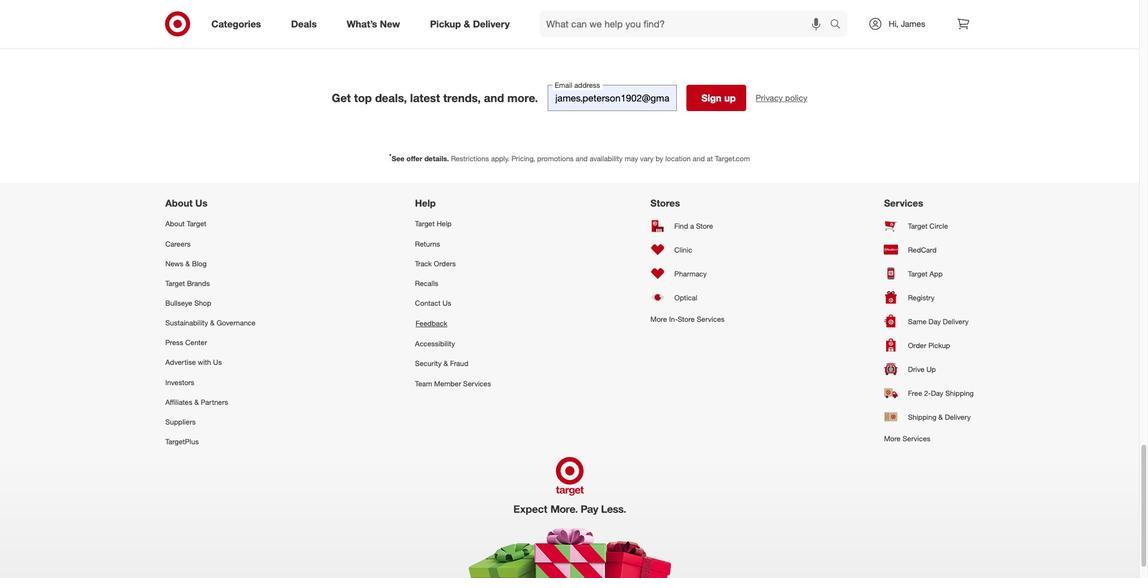 Task type: locate. For each thing, give the bounding box(es) containing it.
governance
[[217, 319, 256, 328]]

shipping inside shipping & delivery link
[[908, 413, 937, 422]]

instagramming
[[674, 7, 742, 19]]

promotions
[[537, 154, 574, 163]]

people
[[679, 0, 710, 5]]

press center link
[[165, 333, 256, 353]]

picture
[[835, 7, 867, 19]]

trends
[[550, 0, 579, 5]]

1 horizontal spatial our
[[758, 0, 773, 5]]

delivery
[[473, 18, 510, 30], [943, 318, 969, 326], [945, 413, 971, 422]]

track
[[415, 259, 432, 268]]

1 horizontal spatial store
[[696, 222, 713, 231]]

1 vertical spatial more
[[884, 435, 901, 444]]

help up target help
[[415, 198, 436, 210]]

at left target.com
[[707, 154, 713, 163]]

1 hand- from the left
[[247, 7, 274, 19]]

1 vertical spatial us
[[443, 299, 451, 308]]

hand- right is
[[247, 7, 274, 19]]

clinic link
[[651, 238, 725, 262]]

1 vertical spatial store
[[678, 315, 695, 324]]

by right the vary
[[656, 154, 663, 163]]

restrictions
[[451, 154, 489, 163]]

categories
[[211, 18, 261, 30]]

services
[[884, 198, 923, 210], [697, 315, 725, 324], [463, 380, 491, 389], [903, 435, 931, 444]]

free 2-day shipping
[[908, 389, 974, 398]]

1 about from the top
[[165, 198, 193, 210]]

a
[[468, 7, 474, 19], [827, 7, 832, 19], [690, 222, 694, 231]]

1 vertical spatial help
[[437, 220, 452, 229]]

& right affiliates
[[194, 398, 199, 407]]

1 horizontal spatial shipping
[[946, 389, 974, 398]]

more
[[651, 315, 667, 324], [884, 435, 901, 444]]

us
[[195, 198, 208, 210], [443, 299, 451, 308], [213, 359, 222, 367]]

0 horizontal spatial by
[[455, 7, 466, 19]]

redcard
[[908, 246, 937, 255]]

delivery up order pickup
[[943, 318, 969, 326]]

our
[[758, 0, 773, 5], [838, 0, 853, 5], [656, 7, 671, 19]]

1 vertical spatial shipping
[[908, 413, 937, 422]]

our up friends. at right
[[758, 0, 773, 5]]

0 vertical spatial help
[[415, 198, 436, 210]]

us for contact us
[[443, 299, 451, 308]]

& for pickup
[[464, 18, 470, 30]]

by right the crafted
[[455, 7, 466, 19]]

target left app
[[908, 270, 928, 279]]

deals,
[[375, 91, 407, 105]]

store inside the "more in-store services" link
[[678, 315, 695, 324]]

& for news
[[185, 259, 190, 268]]

0 vertical spatial delivery
[[473, 18, 510, 30]]

tag
[[889, 7, 904, 19]]

1 horizontal spatial by
[[656, 154, 663, 163]]

targetplus
[[165, 438, 199, 447]]

0 horizontal spatial a
[[468, 7, 474, 19]]

target up the crafted
[[436, 0, 464, 5]]

about for about target
[[165, 220, 185, 229]]

just
[[341, 21, 358, 33]]

hand- down your
[[309, 7, 336, 19]]

pickup down the
[[430, 18, 461, 30]]

1 horizontal spatial hand-
[[309, 7, 336, 19]]

track orders
[[415, 259, 456, 268]]

target circle
[[908, 222, 948, 231]]

sustainability
[[165, 319, 208, 328]]

and left availability at the right top
[[576, 154, 588, 163]]

0 horizontal spatial pickup
[[430, 18, 461, 30]]

what's new link
[[337, 11, 415, 37]]

delivery down free 2-day shipping
[[945, 413, 971, 422]]

more down shipping & delivery link
[[884, 435, 901, 444]]

pickup right order at the bottom
[[929, 341, 950, 350]]

2 vertical spatial us
[[213, 359, 222, 367]]

deals link
[[281, 11, 332, 37]]

in-
[[669, 315, 678, 324]]

team member services link
[[415, 374, 491, 394]]

target left circle
[[908, 222, 928, 231]]

a right post
[[827, 7, 832, 19]]

returns
[[415, 240, 440, 249]]

and right "location"
[[693, 154, 705, 163]]

delivery down full
[[473, 18, 510, 30]]

& left fraud
[[444, 360, 448, 369]]

us right contact
[[443, 299, 451, 308]]

picked,
[[274, 7, 306, 19]]

0 horizontal spatial shipping
[[908, 413, 937, 422]]

0 vertical spatial us
[[195, 198, 208, 210]]

delivery for shipping & delivery
[[945, 413, 971, 422]]

0 vertical spatial by
[[455, 7, 466, 19]]

our up "picture"
[[838, 0, 853, 5]]

real
[[659, 0, 677, 5]]

may
[[625, 154, 638, 163]]

feedback
[[416, 319, 447, 328]]

up
[[724, 92, 736, 104]]

0 horizontal spatial help
[[415, 198, 436, 210]]

What can we help you find? suggestions appear below search field
[[539, 11, 833, 37]]

0 horizontal spatial hand-
[[247, 7, 274, 19]]

a right find
[[690, 222, 694, 231]]

us for about us
[[195, 198, 208, 210]]

target help link
[[415, 214, 491, 234]]

store right find
[[696, 222, 713, 231]]

1 vertical spatial pickup
[[929, 341, 950, 350]]

& down free 2-day shipping
[[939, 413, 943, 422]]

careers link
[[165, 234, 256, 254]]

news & blog link
[[165, 254, 256, 274]]

0 vertical spatial more
[[651, 315, 667, 324]]

hand- down down
[[393, 7, 420, 19]]

by
[[455, 7, 466, 19], [656, 154, 663, 163]]

0 horizontal spatial us
[[195, 198, 208, 210]]

us up about target link
[[195, 198, 208, 210]]

store
[[696, 222, 713, 231], [678, 315, 695, 324]]

at
[[713, 0, 722, 5], [531, 7, 540, 19], [707, 154, 713, 163]]

store down optical link
[[678, 315, 695, 324]]

2 horizontal spatial us
[[443, 299, 451, 308]]

sign up
[[702, 92, 736, 104]]

delivery for pickup & delivery
[[473, 18, 510, 30]]

target up returns
[[415, 220, 435, 229]]

affiliates
[[165, 398, 192, 407]]

search
[[825, 19, 854, 31]]

same
[[908, 318, 927, 326]]

at down ideas,
[[531, 7, 540, 19]]

offer
[[407, 154, 422, 163]]

new
[[380, 18, 400, 30]]

delivery for same day delivery
[[943, 318, 969, 326]]

target circle link
[[884, 214, 974, 238]]

& left blog
[[185, 259, 190, 268]]

& for affiliates
[[194, 398, 199, 407]]

drive
[[908, 365, 925, 374]]

2-
[[924, 389, 931, 398]]

1 vertical spatial about
[[165, 220, 185, 229]]

you
[[293, 21, 310, 33]]

1 horizontal spatial help
[[437, 220, 452, 229]]

0 horizontal spatial store
[[678, 315, 695, 324]]

affiliates & partners link
[[165, 393, 256, 413]]

more for more in-store services
[[651, 315, 667, 324]]

0 vertical spatial shipping
[[946, 389, 974, 398]]

about up careers
[[165, 220, 185, 229]]

the
[[418, 0, 433, 5]]

advertise
[[165, 359, 196, 367]]

2 about from the top
[[165, 220, 185, 229]]

shipping & delivery link
[[884, 406, 974, 430]]

about up about target
[[165, 198, 193, 210]]

a down aisle,
[[468, 7, 474, 19]]

1 vertical spatial by
[[656, 154, 663, 163]]

aisle,
[[467, 0, 490, 5]]

pickup & delivery
[[430, 18, 510, 30]]

store for in-
[[678, 315, 695, 324]]

shipping up 'more services' link
[[908, 413, 937, 422]]

1 vertical spatial delivery
[[943, 318, 969, 326]]

target down trends
[[543, 7, 571, 19]]

2 vertical spatial at
[[707, 154, 713, 163]]

accessibility link
[[415, 335, 491, 354]]

might
[[312, 21, 338, 33]]

day right the free
[[931, 389, 944, 398]]

day right same
[[929, 318, 941, 326]]

0 vertical spatial about
[[165, 198, 193, 210]]

target inside about target link
[[187, 220, 206, 229]]

target down the news in the left of the page
[[165, 279, 185, 288]]

help up returns link
[[437, 220, 452, 229]]

target down about us
[[187, 220, 206, 229]]

2 vertical spatial delivery
[[945, 413, 971, 422]]

clinic
[[675, 246, 692, 255]]

ideas,
[[521, 0, 548, 5]]

None text field
[[548, 85, 677, 111]]

0 vertical spatial pickup
[[430, 18, 461, 30]]

& down bullseye shop link
[[210, 319, 215, 328]]

shipping
[[946, 389, 974, 398], [908, 413, 937, 422]]

full
[[493, 0, 506, 5]]

target,
[[725, 0, 756, 5]]

store inside the find a store link
[[696, 222, 713, 231]]

circle
[[930, 222, 948, 231]]

1 horizontal spatial more
[[884, 435, 901, 444]]

thousands
[[594, 7, 642, 19]]

and down guests.
[[870, 7, 887, 19]]

us right with
[[213, 359, 222, 367]]

what's new
[[347, 18, 400, 30]]

more for more services
[[884, 435, 901, 444]]

our down real
[[656, 7, 671, 19]]

and down trends
[[574, 7, 591, 19]]

optical
[[675, 294, 697, 303]]

and up post
[[818, 0, 835, 5]]

& for sustainability
[[210, 319, 215, 328]]

2 horizontal spatial hand-
[[393, 7, 420, 19]]

target app link
[[884, 262, 974, 286]]

privacy
[[756, 93, 783, 103]]

member
[[434, 380, 461, 389]]

more left the in-
[[651, 315, 667, 324]]

0 horizontal spatial more
[[651, 315, 667, 324]]

curated
[[336, 7, 370, 19]]

bullseye
[[165, 299, 192, 308]]

suppliers
[[165, 418, 196, 427]]

shipping up shipping & delivery
[[946, 389, 974, 398]]

& down aisle,
[[464, 18, 470, 30]]

walk
[[367, 0, 388, 5]]

at up instagramming
[[713, 0, 722, 5]]

pricing,
[[512, 154, 535, 163]]

1 vertical spatial at
[[531, 7, 540, 19]]

finds
[[286, 0, 310, 5]]

0 vertical spatial store
[[696, 222, 713, 231]]

shipping & delivery
[[908, 413, 971, 422]]



Task type: vqa. For each thing, say whether or not it's contained in the screenshot.
CLINIC link
yes



Task type: describe. For each thing, give the bounding box(es) containing it.
services down optical link
[[697, 315, 725, 324]]

shipping inside free 2-day shipping link
[[946, 389, 974, 398]]

trends,
[[443, 91, 481, 105]]

about target
[[165, 220, 206, 229]]

3 hand- from the left
[[393, 7, 420, 19]]

sustainability & governance link
[[165, 313, 256, 333]]

1 horizontal spatial pickup
[[929, 341, 950, 350]]

press center
[[165, 339, 207, 348]]

store for a
[[696, 222, 713, 231]]

center
[[185, 339, 207, 348]]

recalls link
[[415, 274, 491, 294]]

targetplus link
[[165, 432, 256, 452]]

hi,
[[889, 19, 899, 29]]

& for shipping
[[939, 413, 943, 422]]

about for about us
[[165, 198, 193, 210]]

with
[[198, 359, 211, 367]]

by inside * see offer details. restrictions apply. pricing, promotions and availability may vary by location and at target.com
[[656, 154, 663, 163]]

free 2-day shipping link
[[884, 382, 974, 406]]

orders
[[434, 259, 456, 268]]

top
[[354, 91, 372, 105]]

is
[[237, 7, 244, 19]]

vary
[[640, 154, 654, 163]]

services up target circle
[[884, 198, 923, 210]]

investors link
[[165, 373, 256, 393]]

returns link
[[415, 234, 491, 254]]

of left us
[[506, 7, 515, 19]]

sign up button
[[686, 85, 746, 111]]

bullseye shop link
[[165, 294, 256, 313]]

more in-store services link
[[651, 310, 725, 330]]

get top deals, latest trends, and more.
[[332, 91, 538, 105]]

1 vertical spatial day
[[931, 389, 944, 398]]

find a store link
[[651, 214, 725, 238]]

partners
[[201, 398, 228, 407]]

& for security
[[444, 360, 448, 369]]

* see offer details. restrictions apply. pricing, promotions and availability may vary by location and at target.com
[[389, 153, 750, 163]]

your
[[313, 0, 333, 5]]

affiliates & partners
[[165, 398, 228, 407]]

advertise with us
[[165, 359, 222, 367]]

group
[[477, 7, 503, 19]]

sign
[[702, 92, 722, 104]]

team member services
[[415, 380, 491, 389]]

and down picked,
[[273, 21, 290, 33]]

target inside "target circle" "link"
[[908, 222, 928, 231]]

friends.
[[745, 7, 779, 19]]

yourself,
[[379, 21, 417, 33]]

just
[[782, 7, 801, 19]]

press
[[165, 339, 183, 348]]

0 horizontal spatial our
[[656, 7, 671, 19]]

shop
[[194, 299, 211, 308]]

news & blog
[[165, 259, 207, 268]]

apply.
[[491, 154, 510, 163]]

hi, james
[[889, 19, 926, 29]]

target up picked,
[[255, 0, 283, 5]]

search button
[[825, 11, 854, 39]]

2 hand- from the left
[[309, 7, 336, 19]]

availability
[[590, 154, 623, 163]]

free
[[908, 389, 922, 398]]

latest
[[410, 91, 440, 105]]

more.
[[507, 91, 538, 105]]

at inside * see offer details. restrictions apply. pricing, promotions and availability may vary by location and at target.com
[[707, 154, 713, 163]]

0 vertical spatial at
[[713, 0, 722, 5]]

1 horizontal spatial a
[[690, 222, 694, 231]]

help inside 'link'
[[437, 220, 452, 229]]

2 horizontal spatial a
[[827, 7, 832, 19]]

advertise with us link
[[165, 353, 256, 373]]

order pickup
[[908, 341, 950, 350]]

stores
[[651, 198, 680, 210]]

deals
[[291, 18, 317, 30]]

target inside target app link
[[908, 270, 928, 279]]

security & fraud
[[415, 360, 468, 369]]

0 vertical spatial day
[[929, 318, 941, 326]]

redcard link
[[884, 238, 974, 262]]

blog
[[192, 259, 207, 268]]

and left more.
[[484, 91, 504, 105]]

track orders link
[[415, 254, 491, 274]]

target: expect more. pay less. image
[[402, 452, 738, 579]]

target app
[[908, 270, 943, 279]]

drive up link
[[884, 358, 974, 382]]

@targetstyle
[[211, 21, 271, 33]]

same day delivery
[[908, 318, 969, 326]]

guests.
[[855, 0, 889, 5]]

us
[[518, 7, 529, 19]]

same day delivery link
[[884, 310, 974, 334]]

of up us
[[509, 0, 518, 5]]

more in-store services
[[651, 315, 725, 324]]

app
[[930, 270, 943, 279]]

policy
[[785, 93, 808, 103]]

get
[[332, 91, 351, 105]]

stories
[[602, 0, 633, 5]]

of down from
[[644, 7, 653, 19]]

details.
[[424, 154, 449, 163]]

and right trends
[[582, 0, 599, 5]]

target inside target help 'link'
[[415, 220, 435, 229]]

and down walk
[[373, 7, 390, 19]]

more services link
[[884, 430, 974, 450]]

registry link
[[884, 286, 974, 310]]

by inside the "consider target finds your virtual walk down the target aisle, full of ideas, trends and stories from real people at target, our partners and our guests. every story is hand-picked, hand-curated and hand-crafted by a group of us at target and thousands of our instagramming friends. just post a picture and tag @targetstyle and you might just see yourself, too!"
[[455, 7, 466, 19]]

about target link
[[165, 214, 256, 234]]

services down fraud
[[463, 380, 491, 389]]

services down shipping & delivery link
[[903, 435, 931, 444]]

find
[[675, 222, 688, 231]]

2 horizontal spatial our
[[838, 0, 853, 5]]

story
[[211, 7, 234, 19]]

target brands link
[[165, 274, 256, 294]]

target help
[[415, 220, 452, 229]]

target brands
[[165, 279, 210, 288]]

target inside target brands link
[[165, 279, 185, 288]]

1 horizontal spatial us
[[213, 359, 222, 367]]

contact us
[[415, 299, 451, 308]]

see
[[392, 154, 405, 163]]

james
[[901, 19, 926, 29]]

suppliers link
[[165, 413, 256, 432]]



